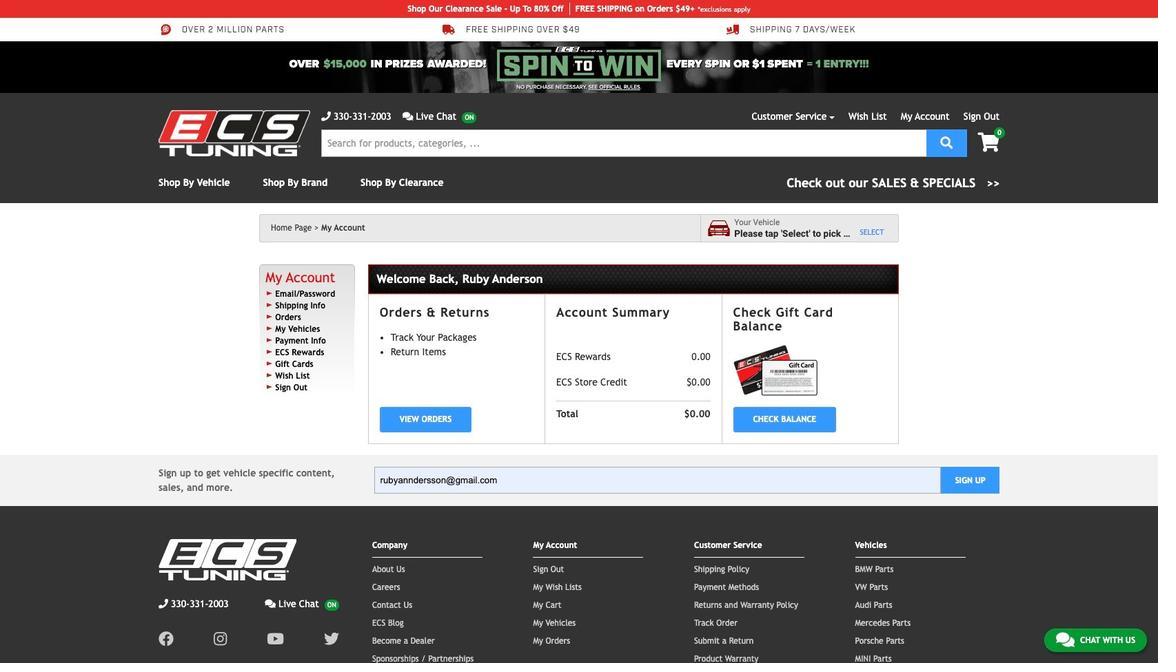 Task type: locate. For each thing, give the bounding box(es) containing it.
phone image
[[321, 112, 331, 121], [159, 600, 168, 609]]

shopping cart image
[[978, 133, 1000, 152]]

comments image for leftmost phone image
[[265, 600, 276, 609]]

0 vertical spatial comments image
[[402, 112, 413, 121]]

1 vertical spatial comments image
[[265, 600, 276, 609]]

youtube logo image
[[267, 632, 284, 647]]

ecs tuning image
[[159, 110, 310, 157], [159, 540, 296, 581]]

1 horizontal spatial phone image
[[321, 112, 331, 121]]

0 vertical spatial ecs tuning image
[[159, 110, 310, 157]]

1 horizontal spatial comments image
[[402, 112, 413, 121]]

0 horizontal spatial comments image
[[265, 600, 276, 609]]

comments image
[[402, 112, 413, 121], [265, 600, 276, 609]]

Email email field
[[374, 468, 941, 494]]

0 horizontal spatial phone image
[[159, 600, 168, 609]]

1 vertical spatial ecs tuning image
[[159, 540, 296, 581]]

1 vertical spatial phone image
[[159, 600, 168, 609]]

Search text field
[[321, 130, 927, 157]]

comments image
[[1056, 632, 1075, 649]]

2 ecs tuning image from the top
[[159, 540, 296, 581]]



Task type: vqa. For each thing, say whether or not it's contained in the screenshot.
Power Tools's Tools
no



Task type: describe. For each thing, give the bounding box(es) containing it.
instagram logo image
[[214, 632, 227, 647]]

comments image for phone image to the top
[[402, 112, 413, 121]]

0 vertical spatial phone image
[[321, 112, 331, 121]]

facebook logo image
[[159, 632, 174, 647]]

twitter logo image
[[324, 632, 339, 647]]

search image
[[941, 136, 953, 149]]

ecs tuning 'spin to win' contest logo image
[[497, 47, 661, 81]]

1 ecs tuning image from the top
[[159, 110, 310, 157]]



